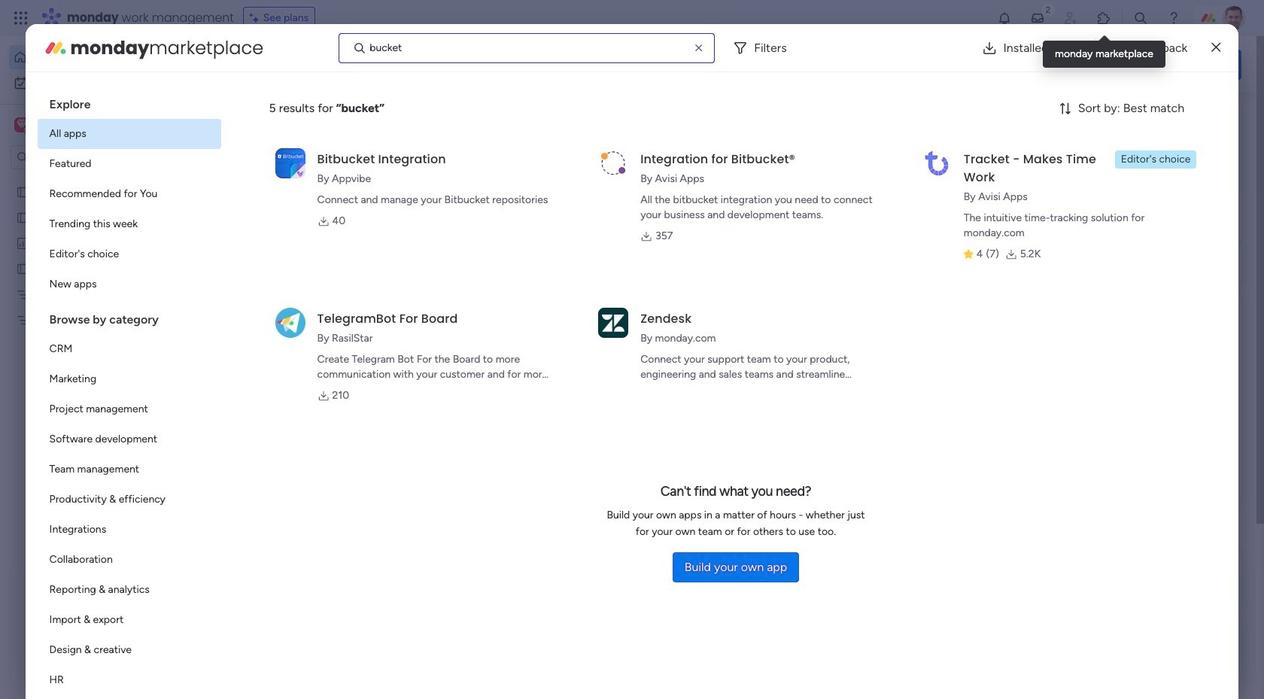 Task type: vqa. For each thing, say whether or not it's contained in the screenshot.
invite members ICON in the right of the page
no



Task type: locate. For each thing, give the bounding box(es) containing it.
0 vertical spatial check circle image
[[1039, 141, 1049, 153]]

1 vertical spatial circle o image
[[1039, 218, 1049, 229]]

list box
[[37, 84, 221, 699], [0, 176, 192, 536]]

search everything image
[[1134, 11, 1149, 26]]

update feed image
[[1031, 11, 1046, 26]]

public board image up public board image
[[16, 184, 30, 199]]

app logo image
[[275, 148, 305, 178], [599, 148, 629, 178], [922, 148, 952, 178], [275, 308, 305, 338], [599, 308, 629, 338]]

1 vertical spatial public board image
[[16, 261, 30, 276]]

1 vertical spatial check circle image
[[1039, 161, 1049, 172]]

check circle image
[[1039, 141, 1049, 153], [1039, 161, 1049, 172]]

public board image down public dashboard image
[[16, 261, 30, 276]]

1 public board image from the top
[[16, 184, 30, 199]]

workspace selection element
[[14, 116, 126, 136]]

circle o image
[[1039, 199, 1049, 210], [1039, 218, 1049, 229]]

0 vertical spatial heading
[[37, 84, 221, 119]]

Search in workspace field
[[32, 149, 126, 166]]

help center element
[[1016, 621, 1242, 681]]

public board image
[[16, 210, 30, 224]]

workspace image
[[14, 117, 29, 133], [17, 117, 27, 133]]

terry turtle image
[[1223, 6, 1247, 30]]

v2 user feedback image
[[1029, 56, 1040, 73]]

public board image
[[16, 184, 30, 199], [16, 261, 30, 276]]

0 vertical spatial public board image
[[16, 184, 30, 199]]

0 vertical spatial circle o image
[[1039, 199, 1049, 210]]

heading
[[37, 84, 221, 119], [37, 300, 221, 334]]

see plans image
[[250, 10, 263, 26]]

notifications image
[[997, 11, 1013, 26]]

public dashboard image
[[16, 236, 30, 250]]

1 vertical spatial heading
[[37, 300, 221, 334]]

2 circle o image from the top
[[1039, 218, 1049, 229]]

1 check circle image from the top
[[1039, 141, 1049, 153]]

1 heading from the top
[[37, 84, 221, 119]]

option
[[9, 45, 183, 69], [9, 71, 183, 95], [37, 119, 221, 149], [37, 149, 221, 179], [0, 178, 192, 181], [37, 179, 221, 209], [37, 209, 221, 239], [37, 239, 221, 270], [37, 270, 221, 300], [37, 334, 221, 364], [37, 364, 221, 394], [37, 394, 221, 425], [37, 425, 221, 455], [37, 455, 221, 485], [37, 485, 221, 515], [37, 515, 221, 545], [37, 545, 221, 575], [37, 575, 221, 605], [37, 605, 221, 635], [37, 635, 221, 666], [37, 666, 221, 696]]



Task type: describe. For each thing, give the bounding box(es) containing it.
select product image
[[14, 11, 29, 26]]

getting started element
[[1016, 549, 1242, 609]]

monday marketplace image
[[43, 36, 67, 60]]

help image
[[1167, 11, 1182, 26]]

2 public board image from the top
[[16, 261, 30, 276]]

v2 bolt switch image
[[1146, 56, 1155, 73]]

2 heading from the top
[[37, 300, 221, 334]]

quick search results list box
[[233, 141, 980, 525]]

2 check circle image from the top
[[1039, 161, 1049, 172]]

2 image
[[1042, 1, 1055, 18]]

1 circle o image from the top
[[1039, 199, 1049, 210]]

1 workspace image from the left
[[14, 117, 29, 133]]

dapulse x slim image
[[1212, 39, 1221, 57]]

dapulse x slim image
[[1220, 109, 1238, 127]]

2 workspace image from the left
[[17, 117, 27, 133]]

monday marketplace image
[[1097, 11, 1112, 26]]



